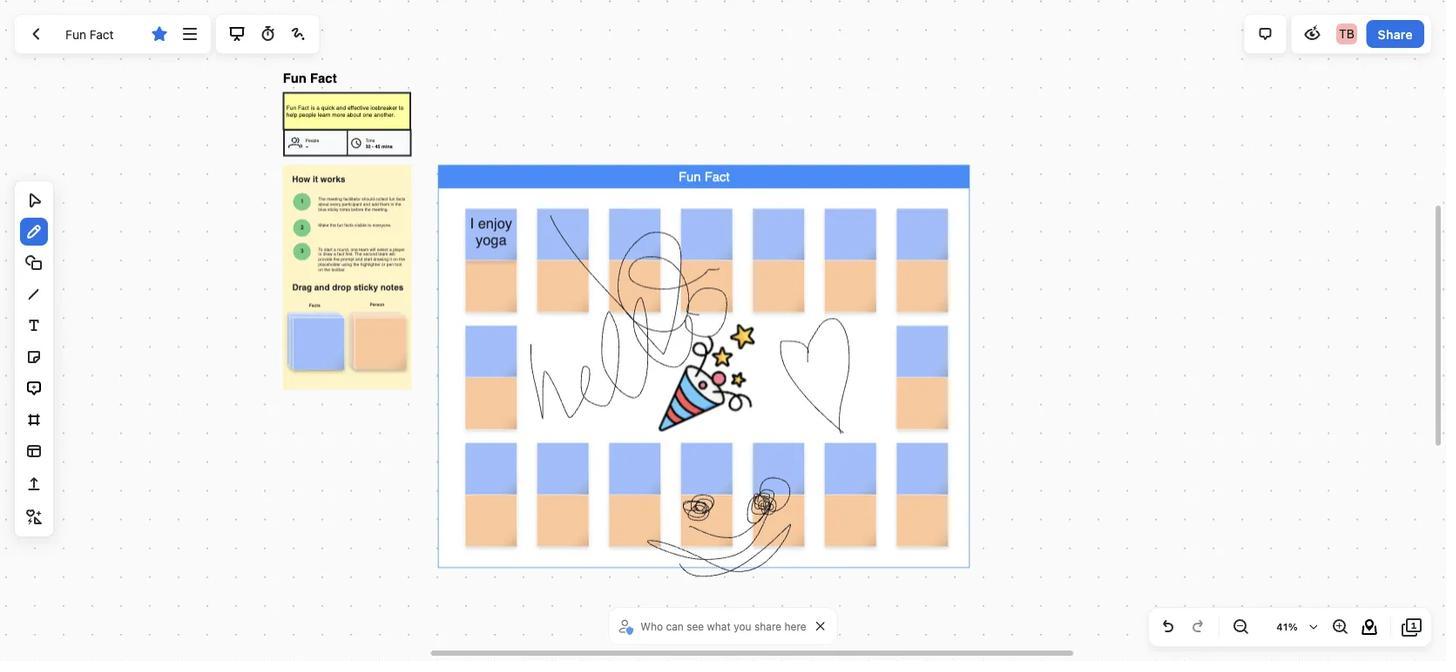 Task type: locate. For each thing, give the bounding box(es) containing it.
share
[[1378, 27, 1414, 41]]

templates image
[[24, 441, 44, 462]]

all eyes on me image
[[1303, 24, 1324, 44]]

mini map image
[[1360, 617, 1380, 638]]

pages image
[[1402, 617, 1423, 638]]

tb
[[1340, 27, 1355, 41]]

laser image
[[288, 24, 309, 44]]

who
[[641, 621, 663, 633]]

upload image
[[24, 474, 44, 495]]

timer image
[[257, 24, 278, 44]]

zoom in image
[[1330, 617, 1351, 638]]

unstar this whiteboard image
[[149, 24, 170, 44]]

what
[[707, 621, 731, 633]]

%
[[1289, 622, 1299, 633]]

zoom out image
[[1231, 617, 1251, 638]]

comment panel image
[[1256, 24, 1277, 44]]

you
[[734, 621, 752, 633]]



Task type: describe. For each thing, give the bounding box(es) containing it.
more tools image
[[24, 507, 44, 528]]

who can see what you share here button
[[616, 614, 811, 640]]

undo image
[[1158, 617, 1179, 638]]

share
[[755, 621, 782, 633]]

41
[[1277, 622, 1289, 633]]

share button
[[1367, 20, 1425, 48]]

Document name text field
[[52, 20, 143, 48]]

41 %
[[1277, 622, 1299, 633]]

see
[[687, 621, 704, 633]]

tb button
[[1333, 20, 1361, 48]]

can
[[666, 621, 684, 633]]

dashboard image
[[25, 24, 46, 44]]

who can see what you share here
[[641, 621, 807, 633]]

here
[[785, 621, 807, 633]]

present image
[[227, 24, 248, 44]]

more options image
[[180, 24, 201, 44]]



Task type: vqa. For each thing, say whether or not it's contained in the screenshot.
Who
yes



